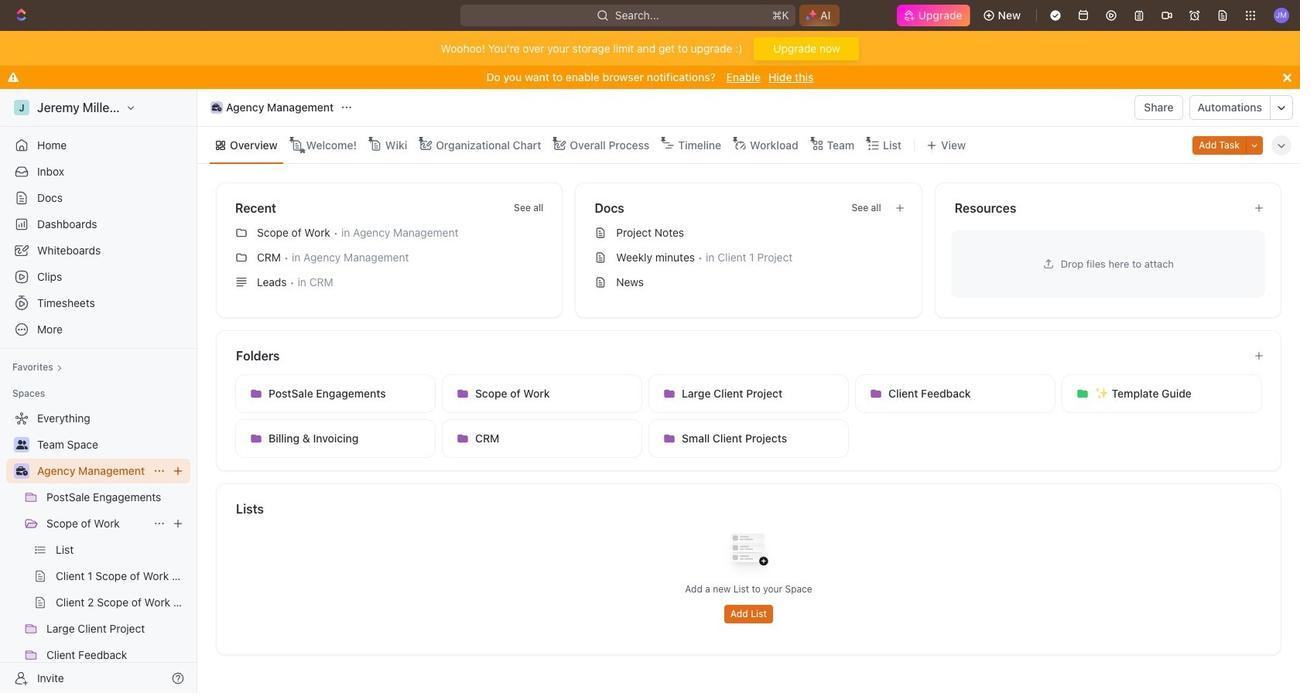 Task type: describe. For each thing, give the bounding box(es) containing it.
business time image inside "tree"
[[16, 467, 27, 476]]

user group image
[[16, 441, 27, 450]]

jeremy miller's workspace, , element
[[14, 100, 29, 115]]



Task type: vqa. For each thing, say whether or not it's contained in the screenshot.
business time "image" in the Sidebar Navigation
no



Task type: locate. For each thing, give the bounding box(es) containing it.
0 horizontal spatial business time image
[[16, 467, 27, 476]]

sidebar navigation
[[0, 89, 201, 694]]

no lists icon. image
[[718, 522, 780, 584]]

tree
[[6, 407, 190, 694]]

0 vertical spatial business time image
[[212, 104, 222, 112]]

business time image
[[212, 104, 222, 112], [16, 467, 27, 476]]

dropdown menu image
[[1251, 199, 1272, 221]]

1 horizontal spatial business time image
[[212, 104, 222, 112]]

tree inside sidebar navigation
[[6, 407, 190, 694]]

1 vertical spatial business time image
[[16, 467, 27, 476]]



